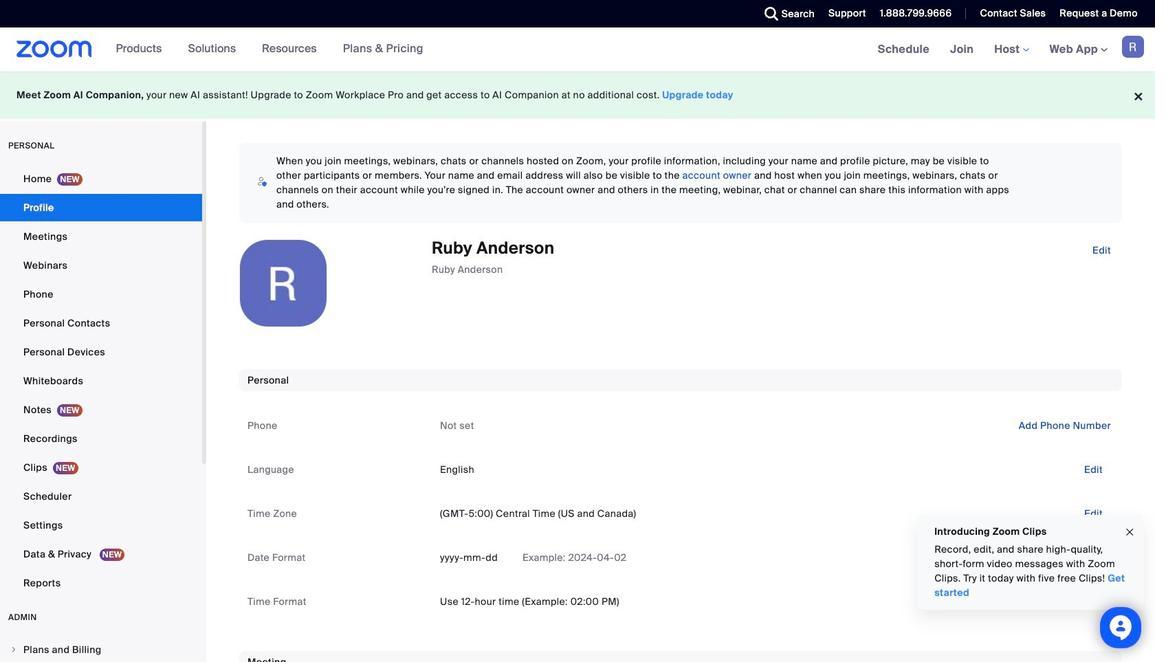 Task type: locate. For each thing, give the bounding box(es) containing it.
profile picture image
[[1122, 36, 1144, 58]]

user photo image
[[240, 240, 327, 327]]

banner
[[0, 28, 1155, 72]]

close image
[[1124, 524, 1135, 540]]

menu item
[[0, 637, 202, 662]]

footer
[[0, 72, 1155, 119]]



Task type: describe. For each thing, give the bounding box(es) containing it.
zoom logo image
[[17, 41, 92, 58]]

right image
[[10, 646, 18, 654]]

product information navigation
[[106, 28, 434, 72]]

edit user photo image
[[272, 277, 294, 289]]

meetings navigation
[[868, 28, 1155, 72]]

personal menu menu
[[0, 165, 202, 598]]



Task type: vqa. For each thing, say whether or not it's contained in the screenshot.
the Personal Menu menu on the left
yes



